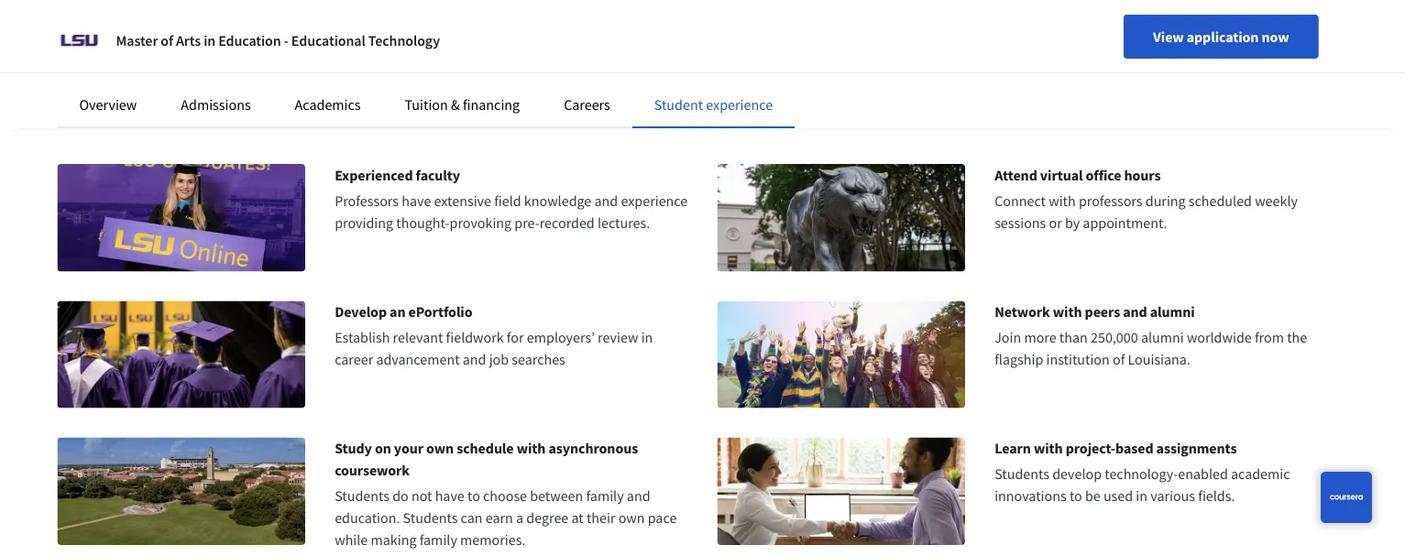 Task type: vqa. For each thing, say whether or not it's contained in the screenshot.
careers link
yes



Task type: locate. For each thing, give the bounding box(es) containing it.
1 horizontal spatial application
[[1187, 28, 1259, 46]]

1 horizontal spatial from
[[564, 39, 593, 58]]

from right support
[[374, 39, 403, 58]]

employers'
[[527, 329, 595, 347]]

in inside develop an eportfolio establish relevant fieldwork for employers' review in career advancement and job searches
[[642, 329, 653, 347]]

academics
[[295, 95, 361, 114]]

and up the pace
[[627, 487, 651, 506]]

with up than
[[1053, 303, 1082, 321]]

2 horizontal spatial from
[[1255, 329, 1285, 347]]

view application now
[[1154, 28, 1290, 46]]

experience down coaches
[[706, 95, 773, 114]]

searches
[[512, 351, 566, 369]]

education.
[[335, 509, 400, 528]]

careers
[[564, 95, 610, 114]]

and up the lectures.
[[595, 192, 618, 210]]

to left choose
[[468, 487, 480, 506]]

with up or on the top of page
[[1049, 192, 1076, 210]]

assignments
[[1157, 440, 1237, 458]]

and right coaches
[[746, 39, 770, 58]]

and inside study on your own schedule with asynchronous coursework students do not have to choose between family and education. students can earn a degree at their own pace while making family memories.
[[627, 487, 651, 506]]

2 vertical spatial in
[[1136, 487, 1148, 506]]

1 horizontal spatial family
[[586, 487, 624, 506]]

0 horizontal spatial experience
[[621, 192, 688, 210]]

0 horizontal spatial family
[[420, 531, 457, 550]]

0 vertical spatial family
[[586, 487, 624, 506]]

coaches.
[[57, 61, 113, 80]]

project-
[[1066, 440, 1116, 458]]

with inside learn with project-based assignments students develop technology-enabled academic innovations to be used in various fields.
[[1034, 440, 1063, 458]]

network with peers and alumni join more than 250,000 alumni worldwide from the flagship institution of louisiana.
[[995, 303, 1308, 369]]

recorded
[[540, 214, 595, 232]]

institution
[[1047, 351, 1110, 369]]

0 horizontal spatial from
[[374, 39, 403, 58]]

admissions link
[[181, 95, 251, 114]]

flagship
[[995, 351, 1044, 369]]

students up education.
[[335, 487, 390, 506]]

have right not
[[435, 487, 465, 506]]

with inside network with peers and alumni join more than 250,000 alumni worldwide from the flagship institution of louisiana.
[[1053, 303, 1082, 321]]

application
[[1187, 28, 1259, 46], [406, 39, 475, 58]]

the
[[1287, 329, 1308, 347]]

than
[[1060, 329, 1088, 347]]

fields.
[[1199, 487, 1235, 506]]

in
[[204, 31, 216, 50], [642, 329, 653, 347], [1136, 487, 1148, 506]]

and inside students can expect dedicated one-on-one support from application to graduation from our enrollment coaches and student success coaches.
[[746, 39, 770, 58]]

to left be
[[1070, 487, 1083, 506]]

and inside develop an eportfolio establish relevant fieldwork for employers' review in career advancement and job searches
[[463, 351, 486, 369]]

1 vertical spatial in
[[642, 329, 653, 347]]

join
[[995, 329, 1022, 347]]

0 vertical spatial alumni
[[1151, 303, 1195, 321]]

0 vertical spatial student
[[773, 39, 822, 58]]

1 horizontal spatial of
[[1113, 351, 1125, 369]]

student left success
[[773, 39, 822, 58]]

1 horizontal spatial in
[[642, 329, 653, 347]]

0 vertical spatial in
[[204, 31, 216, 50]]

from left the
[[1255, 329, 1285, 347]]

from left our
[[564, 39, 593, 58]]

tuition & financing link
[[405, 95, 520, 114]]

provoking
[[450, 214, 512, 232]]

support
[[322, 39, 371, 58]]

in down technology-
[[1136, 487, 1148, 506]]

fieldwork
[[446, 329, 504, 347]]

coaches
[[692, 39, 743, 58]]

of left arts
[[161, 31, 173, 50]]

do
[[393, 487, 409, 506]]

a
[[516, 509, 524, 528]]

student inside students can expect dedicated one-on-one support from application to graduation from our enrollment coaches and student success coaches.
[[773, 39, 822, 58]]

and right peers
[[1123, 303, 1148, 321]]

with inside study on your own schedule with asynchronous coursework students do not have to choose between family and education. students can earn a degree at their own pace while making family memories.
[[517, 440, 546, 458]]

of
[[161, 31, 173, 50], [1113, 351, 1125, 369]]

of inside network with peers and alumni join more than 250,000 alumni worldwide from the flagship institution of louisiana.
[[1113, 351, 1125, 369]]

success
[[825, 39, 873, 58]]

0 vertical spatial can
[[115, 39, 137, 58]]

learn
[[995, 440, 1031, 458]]

0 horizontal spatial of
[[161, 31, 173, 50]]

application up 'tuition'
[[406, 39, 475, 58]]

1 vertical spatial alumni
[[1141, 329, 1184, 347]]

to inside students can expect dedicated one-on-one support from application to graduation from our enrollment coaches and student success coaches.
[[478, 39, 491, 58]]

and inside experienced faculty professors have extensive field knowledge and experience providing thought-provoking pre-recorded lectures.
[[595, 192, 618, 210]]

own right the their at bottom left
[[619, 509, 645, 528]]

office
[[1086, 166, 1122, 184]]

family
[[586, 487, 624, 506], [420, 531, 457, 550]]

various
[[1151, 487, 1196, 506]]

1 horizontal spatial can
[[461, 509, 483, 528]]

1 vertical spatial can
[[461, 509, 483, 528]]

0 vertical spatial have
[[402, 192, 431, 210]]

our
[[596, 39, 617, 58]]

academics link
[[295, 95, 361, 114]]

have up thought-
[[402, 192, 431, 210]]

with right learn
[[1034, 440, 1063, 458]]

knowledge
[[524, 192, 592, 210]]

and down 'fieldwork'
[[463, 351, 486, 369]]

1 horizontal spatial own
[[619, 509, 645, 528]]

experience up the lectures.
[[621, 192, 688, 210]]

schedule
[[457, 440, 514, 458]]

students up innovations
[[995, 465, 1050, 484]]

0 vertical spatial own
[[426, 440, 454, 458]]

own right your
[[426, 440, 454, 458]]

in right arts
[[204, 31, 216, 50]]

field
[[494, 192, 521, 210]]

develop
[[1053, 465, 1102, 484]]

hours
[[1125, 166, 1161, 184]]

master
[[116, 31, 158, 50]]

thought-
[[396, 214, 450, 232]]

overview
[[79, 95, 137, 114]]

of down 250,000
[[1113, 351, 1125, 369]]

student down 'enrollment'
[[654, 95, 703, 114]]

with right schedule
[[517, 440, 546, 458]]

experienced faculty professors have extensive field knowledge and experience providing thought-provoking pre-recorded lectures.
[[335, 166, 688, 232]]

learn with project-based assignments students develop technology-enabled academic innovations to be used in various fields.
[[995, 440, 1291, 506]]

family up the their at bottom left
[[586, 487, 624, 506]]

students inside learn with project-based assignments students develop technology-enabled academic innovations to be used in various fields.
[[995, 465, 1050, 484]]

0 horizontal spatial application
[[406, 39, 475, 58]]

0 vertical spatial of
[[161, 31, 173, 50]]

with
[[1049, 192, 1076, 210], [1053, 303, 1082, 321], [517, 440, 546, 458], [1034, 440, 1063, 458]]

0 horizontal spatial own
[[426, 440, 454, 458]]

students down not
[[403, 509, 458, 528]]

your
[[394, 440, 424, 458]]

coursework
[[335, 462, 410, 480]]

0 horizontal spatial have
[[402, 192, 431, 210]]

1 horizontal spatial experience
[[706, 95, 773, 114]]

to
[[478, 39, 491, 58], [468, 487, 480, 506], [1070, 487, 1083, 506]]

can left expect
[[115, 39, 137, 58]]

master of arts in education - educational technology
[[116, 31, 440, 50]]

to left graduation on the top
[[478, 39, 491, 58]]

application left "now"
[[1187, 28, 1259, 46]]

in right the review
[[642, 329, 653, 347]]

alumni
[[1151, 303, 1195, 321], [1141, 329, 1184, 347]]

1 horizontal spatial have
[[435, 487, 465, 506]]

admissions
[[181, 95, 251, 114]]

faculty
[[416, 166, 460, 184]]

0 horizontal spatial can
[[115, 39, 137, 58]]

on-
[[276, 39, 296, 58]]

based
[[1116, 440, 1154, 458]]

students up coaches.
[[57, 39, 112, 58]]

1 horizontal spatial student
[[773, 39, 822, 58]]

can left earn in the bottom left of the page
[[461, 509, 483, 528]]

can
[[115, 39, 137, 58], [461, 509, 483, 528]]

1 vertical spatial student
[[654, 95, 703, 114]]

family right "making"
[[420, 531, 457, 550]]

2 horizontal spatial in
[[1136, 487, 1148, 506]]

students inside students can expect dedicated one-on-one support from application to graduation from our enrollment coaches and student success coaches.
[[57, 39, 112, 58]]

study on your own schedule with asynchronous coursework students do not have to choose between family and education. students can earn a degree at their own pace while making family memories.
[[335, 440, 677, 550]]

1 vertical spatial experience
[[621, 192, 688, 210]]

view
[[1154, 28, 1184, 46]]

own
[[426, 440, 454, 458], [619, 509, 645, 528]]

from
[[374, 39, 403, 58], [564, 39, 593, 58], [1255, 329, 1285, 347]]

1 vertical spatial of
[[1113, 351, 1125, 369]]

from inside network with peers and alumni join more than 250,000 alumni worldwide from the flagship institution of louisiana.
[[1255, 329, 1285, 347]]

1 vertical spatial have
[[435, 487, 465, 506]]

student experience link
[[654, 95, 773, 114]]

0 horizontal spatial student
[[654, 95, 703, 114]]

to inside learn with project-based assignments students develop technology-enabled academic innovations to be used in various fields.
[[1070, 487, 1083, 506]]

experience inside experienced faculty professors have extensive field knowledge and experience providing thought-provoking pre-recorded lectures.
[[621, 192, 688, 210]]

enrollment
[[620, 39, 689, 58]]

and
[[746, 39, 770, 58], [595, 192, 618, 210], [1123, 303, 1148, 321], [463, 351, 486, 369], [627, 487, 651, 506]]



Task type: describe. For each thing, give the bounding box(es) containing it.
degree
[[527, 509, 569, 528]]

can inside students can expect dedicated one-on-one support from application to graduation from our enrollment coaches and student success coaches.
[[115, 39, 137, 58]]

student experience
[[654, 95, 773, 114]]

1 vertical spatial own
[[619, 509, 645, 528]]

can inside study on your own schedule with asynchronous coursework students do not have to choose between family and education. students can earn a degree at their own pace while making family memories.
[[461, 509, 483, 528]]

one
[[296, 39, 319, 58]]

overview link
[[79, 95, 137, 114]]

louisiana.
[[1128, 351, 1191, 369]]

professors
[[1079, 192, 1143, 210]]

application inside button
[[1187, 28, 1259, 46]]

250,000
[[1091, 329, 1139, 347]]

career
[[335, 351, 373, 369]]

peers
[[1085, 303, 1121, 321]]

tuition
[[405, 95, 448, 114]]

in inside learn with project-based assignments students develop technology-enabled academic innovations to be used in various fields.
[[1136, 487, 1148, 506]]

be
[[1086, 487, 1101, 506]]

professors
[[335, 192, 399, 210]]

financing
[[463, 95, 520, 114]]

worldwide
[[1187, 329, 1252, 347]]

educational
[[291, 31, 366, 50]]

to inside study on your own schedule with asynchronous coursework students do not have to choose between family and education. students can earn a degree at their own pace while making family memories.
[[468, 487, 480, 506]]

technology-
[[1105, 465, 1179, 484]]

-
[[284, 31, 289, 50]]

students can expect dedicated one-on-one support from application to graduation from our enrollment coaches and student success coaches.
[[57, 39, 873, 80]]

an
[[390, 303, 406, 321]]

asynchronous
[[549, 440, 638, 458]]

memories.
[[460, 531, 526, 550]]

pace
[[648, 509, 677, 528]]

by
[[1065, 214, 1080, 232]]

education
[[218, 31, 281, 50]]

graduation
[[494, 39, 561, 58]]

virtual
[[1041, 166, 1083, 184]]

during
[[1146, 192, 1186, 210]]

connect
[[995, 192, 1046, 210]]

appointment.
[[1083, 214, 1168, 232]]

develop
[[335, 303, 387, 321]]

review
[[598, 329, 639, 347]]

view application now button
[[1124, 15, 1319, 59]]

more
[[1025, 329, 1057, 347]]

1 vertical spatial family
[[420, 531, 457, 550]]

earn
[[486, 509, 513, 528]]

weekly
[[1255, 192, 1298, 210]]

one-
[[248, 39, 276, 58]]

extensive
[[434, 192, 491, 210]]

innovations
[[995, 487, 1067, 506]]

choose
[[483, 487, 527, 506]]

scheduled
[[1189, 192, 1252, 210]]

or
[[1049, 214, 1062, 232]]

careers link
[[564, 95, 610, 114]]

pre-
[[515, 214, 540, 232]]

application inside students can expect dedicated one-on-one support from application to graduation from our enrollment coaches and student success coaches.
[[406, 39, 475, 58]]

eportfolio
[[409, 303, 473, 321]]

for
[[507, 329, 524, 347]]

while
[[335, 531, 368, 550]]

have inside study on your own schedule with asynchronous coursework students do not have to choose between family and education. students can earn a degree at their own pace while making family memories.
[[435, 487, 465, 506]]

have inside experienced faculty professors have extensive field knowledge and experience providing thought-provoking pre-recorded lectures.
[[402, 192, 431, 210]]

on
[[375, 440, 391, 458]]

arts
[[176, 31, 201, 50]]

technology
[[368, 31, 440, 50]]

with inside attend virtual office hours connect with professors during scheduled weekly sessions or by appointment.
[[1049, 192, 1076, 210]]

making
[[371, 531, 417, 550]]

used
[[1104, 487, 1133, 506]]

louisiana state university logo image
[[57, 18, 101, 62]]

enabled
[[1179, 465, 1228, 484]]

sessions
[[995, 214, 1046, 232]]

expect
[[140, 39, 181, 58]]

and inside network with peers and alumni join more than 250,000 alumni worldwide from the flagship institution of louisiana.
[[1123, 303, 1148, 321]]

at
[[572, 509, 584, 528]]

providing
[[335, 214, 393, 232]]

not
[[412, 487, 432, 506]]

0 horizontal spatial in
[[204, 31, 216, 50]]

attend virtual office hours connect with professors during scheduled weekly sessions or by appointment.
[[995, 166, 1298, 232]]

network
[[995, 303, 1050, 321]]

develop an eportfolio establish relevant fieldwork for employers' review in career advancement and job searches
[[335, 303, 653, 369]]

now
[[1262, 28, 1290, 46]]

study
[[335, 440, 372, 458]]

tuition & financing
[[405, 95, 520, 114]]

0 vertical spatial experience
[[706, 95, 773, 114]]

&
[[451, 95, 460, 114]]

between
[[530, 487, 583, 506]]

job
[[489, 351, 509, 369]]

relevant
[[393, 329, 443, 347]]



